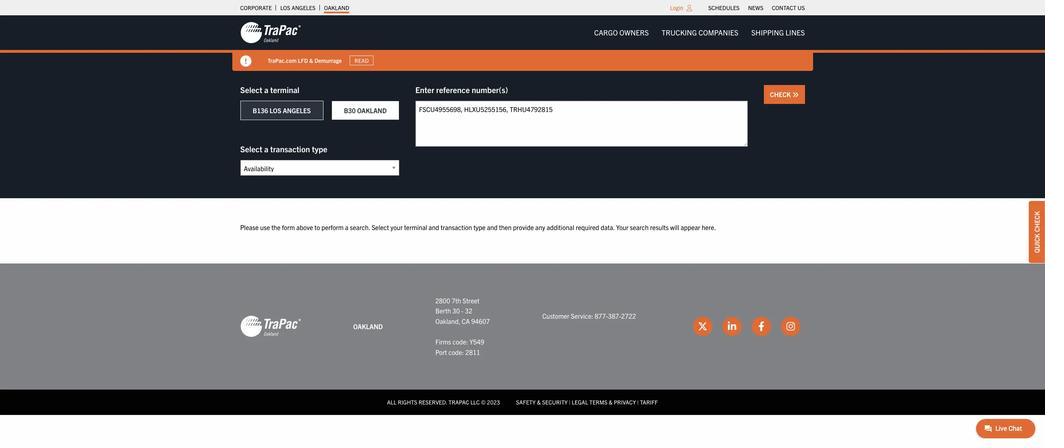 Task type: describe. For each thing, give the bounding box(es) containing it.
owners
[[620, 28, 649, 37]]

0 horizontal spatial &
[[309, 57, 313, 64]]

any
[[536, 224, 545, 232]]

data.
[[601, 224, 615, 232]]

cargo owners
[[595, 28, 649, 37]]

b136
[[253, 107, 268, 115]]

y549
[[470, 338, 485, 346]]

2 and from the left
[[487, 224, 498, 232]]

0 horizontal spatial terminal
[[270, 85, 300, 95]]

1 vertical spatial transaction
[[441, 224, 472, 232]]

search.
[[350, 224, 370, 232]]

2800 7th street berth 30 - 32 oakland, ca 94607
[[436, 297, 490, 326]]

please
[[240, 224, 259, 232]]

lines
[[786, 28, 805, 37]]

the
[[272, 224, 281, 232]]

oakland,
[[436, 318, 461, 326]]

will
[[671, 224, 680, 232]]

2 | from the left
[[638, 399, 639, 406]]

select a terminal
[[240, 85, 300, 95]]

enter reference number(s)
[[416, 85, 508, 95]]

news link
[[748, 2, 764, 13]]

quick check link
[[1030, 201, 1046, 263]]

legal
[[572, 399, 588, 406]]

firms
[[436, 338, 451, 346]]

contact us
[[772, 4, 805, 11]]

2722
[[622, 312, 636, 320]]

1 vertical spatial terminal
[[404, 224, 427, 232]]

form
[[282, 224, 295, 232]]

berth
[[436, 307, 451, 315]]

387-
[[608, 312, 622, 320]]

-
[[462, 307, 464, 315]]

2 vertical spatial a
[[345, 224, 349, 232]]

7th
[[452, 297, 461, 305]]

please use the form above to perform a search. select your terminal and transaction type and then provide any additional required data. your search results will appear here.
[[240, 224, 716, 232]]

to
[[315, 224, 320, 232]]

your
[[616, 224, 629, 232]]

1 vertical spatial oakland
[[357, 107, 387, 115]]

banner containing cargo owners
[[0, 15, 1046, 71]]

quick check
[[1034, 212, 1042, 253]]

login
[[670, 4, 684, 11]]

safety & security link
[[516, 399, 568, 406]]

trucking companies
[[662, 28, 739, 37]]

2 vertical spatial select
[[372, 224, 389, 232]]

a for terminal
[[264, 85, 269, 95]]

2811
[[466, 349, 480, 357]]

here.
[[702, 224, 716, 232]]

use
[[260, 224, 270, 232]]

contact us link
[[772, 2, 805, 13]]

los angeles
[[280, 4, 316, 11]]

2023
[[487, 399, 500, 406]]

0 vertical spatial code:
[[453, 338, 468, 346]]

schedules link
[[709, 2, 740, 13]]

trucking
[[662, 28, 697, 37]]

1 vertical spatial check
[[1034, 212, 1042, 233]]

1 horizontal spatial &
[[537, 399, 541, 406]]

read link
[[350, 56, 374, 65]]

customer service: 877-387-2722
[[543, 312, 636, 320]]

1 vertical spatial code:
[[449, 349, 464, 357]]

safety
[[516, 399, 536, 406]]

trapac.com lfd & demurrage
[[268, 57, 342, 64]]

search
[[630, 224, 649, 232]]

terms
[[590, 399, 608, 406]]

b136 los angeles
[[253, 107, 311, 115]]

select for select a terminal
[[240, 85, 262, 95]]

cargo
[[595, 28, 618, 37]]

all
[[387, 399, 397, 406]]

1 and from the left
[[429, 224, 439, 232]]

demurrage
[[315, 57, 342, 64]]

a for transaction
[[264, 144, 269, 154]]

1 | from the left
[[569, 399, 571, 406]]

number(s)
[[472, 85, 508, 95]]

cargo owners link
[[588, 25, 656, 41]]

shipping lines
[[752, 28, 805, 37]]

©
[[481, 399, 486, 406]]

oakland image inside footer
[[240, 316, 301, 338]]

select a transaction type
[[240, 144, 328, 154]]

llc
[[471, 399, 480, 406]]

read
[[355, 57, 369, 64]]

0 vertical spatial oakland
[[324, 4, 349, 11]]

light image
[[687, 5, 693, 11]]

safety & security | legal terms & privacy | tariff
[[516, 399, 658, 406]]

lfd
[[298, 57, 308, 64]]



Task type: locate. For each thing, give the bounding box(es) containing it.
los inside los angeles link
[[280, 4, 290, 11]]

a down the b136
[[264, 144, 269, 154]]

los right the b136
[[270, 107, 281, 115]]

los angeles link
[[280, 2, 316, 13]]

reserved.
[[419, 399, 448, 406]]

| left legal on the right of the page
[[569, 399, 571, 406]]

all rights reserved. trapac llc © 2023
[[387, 399, 500, 406]]

terminal right your
[[404, 224, 427, 232]]

schedules
[[709, 4, 740, 11]]

contact
[[772, 4, 797, 11]]

check button
[[764, 85, 805, 104]]

| left tariff
[[638, 399, 639, 406]]

type
[[312, 144, 328, 154], [474, 224, 486, 232]]

1 vertical spatial a
[[264, 144, 269, 154]]

trapac
[[449, 399, 469, 406]]

1 vertical spatial oakland image
[[240, 316, 301, 338]]

provide
[[513, 224, 534, 232]]

a left search.
[[345, 224, 349, 232]]

quick
[[1034, 234, 1042, 253]]

check inside button
[[770, 90, 793, 98]]

privacy
[[614, 399, 636, 406]]

port
[[436, 349, 447, 357]]

0 vertical spatial type
[[312, 144, 328, 154]]

0 vertical spatial select
[[240, 85, 262, 95]]

2 vertical spatial oakland
[[353, 323, 383, 331]]

solid image
[[793, 92, 799, 98]]

trapac.com
[[268, 57, 297, 64]]

menu bar down light "icon"
[[588, 25, 812, 41]]

rights
[[398, 399, 418, 406]]

0 vertical spatial los
[[280, 4, 290, 11]]

terminal up the b136 los angeles
[[270, 85, 300, 95]]

then
[[499, 224, 512, 232]]

select for select a transaction type
[[240, 144, 262, 154]]

companies
[[699, 28, 739, 37]]

94607
[[472, 318, 490, 326]]

select up the b136
[[240, 85, 262, 95]]

0 vertical spatial menu bar
[[704, 2, 810, 13]]

1 horizontal spatial |
[[638, 399, 639, 406]]

menu bar
[[704, 2, 810, 13], [588, 25, 812, 41]]

1 vertical spatial type
[[474, 224, 486, 232]]

footer
[[0, 264, 1046, 415]]

news
[[748, 4, 764, 11]]

shipping lines link
[[745, 25, 812, 41]]

your
[[391, 224, 403, 232]]

solid image
[[240, 56, 252, 67]]

footer containing 2800 7th street
[[0, 264, 1046, 415]]

1 vertical spatial los
[[270, 107, 281, 115]]

menu bar containing cargo owners
[[588, 25, 812, 41]]

30
[[453, 307, 460, 315]]

menu bar containing schedules
[[704, 2, 810, 13]]

and right your
[[429, 224, 439, 232]]

0 horizontal spatial and
[[429, 224, 439, 232]]

Enter reference number(s) text field
[[416, 101, 748, 147]]

required
[[576, 224, 600, 232]]

and left then
[[487, 224, 498, 232]]

2 oakland image from the top
[[240, 316, 301, 338]]

a up the b136
[[264, 85, 269, 95]]

tariff
[[640, 399, 658, 406]]

transaction
[[270, 144, 310, 154], [441, 224, 472, 232]]

corporate link
[[240, 2, 272, 13]]

legal terms & privacy link
[[572, 399, 636, 406]]

2800
[[436, 297, 450, 305]]

0 horizontal spatial transaction
[[270, 144, 310, 154]]

877-
[[595, 312, 608, 320]]

1 horizontal spatial type
[[474, 224, 486, 232]]

additional
[[547, 224, 575, 232]]

0 vertical spatial terminal
[[270, 85, 300, 95]]

code:
[[453, 338, 468, 346], [449, 349, 464, 357]]

enter
[[416, 85, 435, 95]]

us
[[798, 4, 805, 11]]

select down the b136
[[240, 144, 262, 154]]

angeles left the oakland 'link'
[[292, 4, 316, 11]]

perform
[[322, 224, 344, 232]]

tariff link
[[640, 399, 658, 406]]

b30 oakland
[[344, 107, 387, 115]]

trucking companies link
[[656, 25, 745, 41]]

0 horizontal spatial check
[[770, 90, 793, 98]]

reference
[[436, 85, 470, 95]]

appear
[[681, 224, 701, 232]]

security
[[542, 399, 568, 406]]

results
[[650, 224, 669, 232]]

1 horizontal spatial check
[[1034, 212, 1042, 233]]

menu bar up shipping on the top of the page
[[704, 2, 810, 13]]

1 horizontal spatial transaction
[[441, 224, 472, 232]]

firms code:  y549 port code:  2811
[[436, 338, 485, 357]]

los
[[280, 4, 290, 11], [270, 107, 281, 115]]

ca
[[462, 318, 470, 326]]

code: right port
[[449, 349, 464, 357]]

check
[[770, 90, 793, 98], [1034, 212, 1042, 233]]

b30
[[344, 107, 356, 115]]

0 horizontal spatial type
[[312, 144, 328, 154]]

32
[[465, 307, 473, 315]]

a
[[264, 85, 269, 95], [264, 144, 269, 154], [345, 224, 349, 232]]

1 horizontal spatial terminal
[[404, 224, 427, 232]]

angeles down select a terminal
[[283, 107, 311, 115]]

corporate
[[240, 4, 272, 11]]

code: up "2811"
[[453, 338, 468, 346]]

los right the corporate link
[[280, 4, 290, 11]]

& right lfd
[[309, 57, 313, 64]]

angeles
[[292, 4, 316, 11], [283, 107, 311, 115]]

0 vertical spatial angeles
[[292, 4, 316, 11]]

1 vertical spatial angeles
[[283, 107, 311, 115]]

0 vertical spatial a
[[264, 85, 269, 95]]

1 vertical spatial select
[[240, 144, 262, 154]]

oakland inside footer
[[353, 323, 383, 331]]

0 vertical spatial oakland image
[[240, 21, 301, 44]]

street
[[463, 297, 480, 305]]

1 oakland image from the top
[[240, 21, 301, 44]]

above
[[297, 224, 313, 232]]

2 horizontal spatial &
[[609, 399, 613, 406]]

login link
[[670, 4, 684, 11]]

0 vertical spatial check
[[770, 90, 793, 98]]

oakland link
[[324, 2, 349, 13]]

service:
[[571, 312, 594, 320]]

0 vertical spatial transaction
[[270, 144, 310, 154]]

customer
[[543, 312, 570, 320]]

0 horizontal spatial |
[[569, 399, 571, 406]]

shipping
[[752, 28, 784, 37]]

1 vertical spatial menu bar
[[588, 25, 812, 41]]

& right safety
[[537, 399, 541, 406]]

& right terms
[[609, 399, 613, 406]]

select left your
[[372, 224, 389, 232]]

banner
[[0, 15, 1046, 71]]

1 horizontal spatial and
[[487, 224, 498, 232]]

oakland image
[[240, 21, 301, 44], [240, 316, 301, 338]]



Task type: vqa. For each thing, say whether or not it's contained in the screenshot.
Tariff
yes



